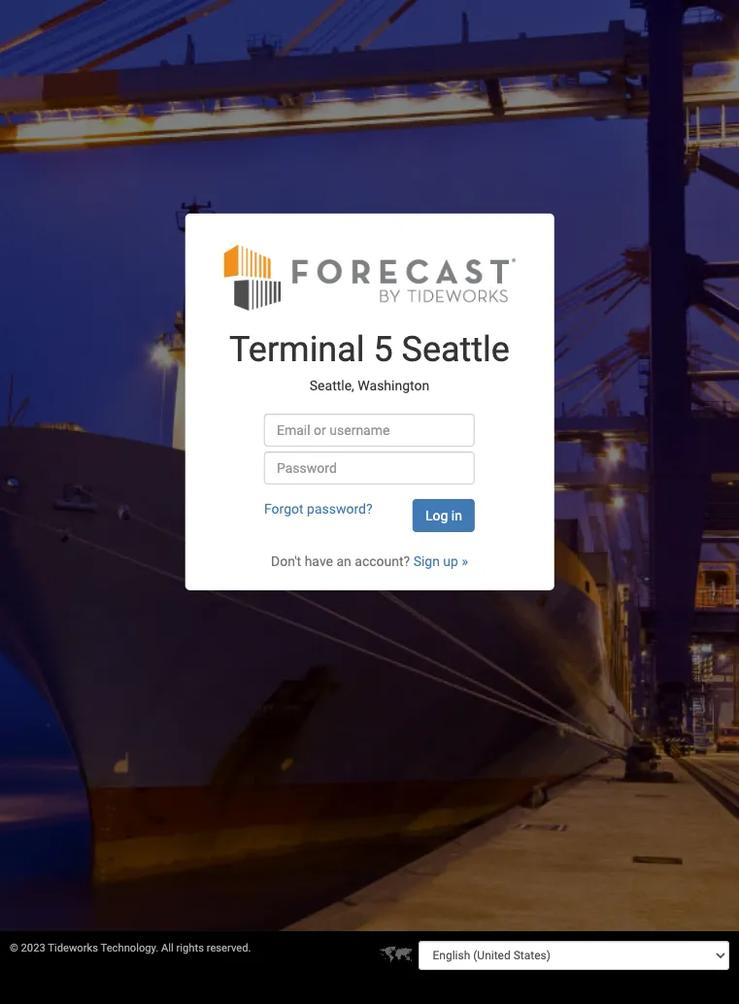 Task type: vqa. For each thing, say whether or not it's contained in the screenshot.
RIGHTS
yes



Task type: locate. For each thing, give the bounding box(es) containing it.
password?
[[307, 501, 373, 517]]

©
[[10, 943, 18, 955]]

tideworks
[[48, 943, 98, 955]]

log in button
[[413, 499, 475, 532]]

rights
[[176, 943, 204, 955]]

sign up » link
[[414, 554, 468, 569]]

don't have an account? sign up »
[[271, 554, 468, 569]]

log
[[426, 508, 448, 524]]

terminal
[[229, 329, 365, 370]]

»
[[462, 554, 468, 569]]

have
[[305, 554, 333, 569]]

© 2023 tideworks technology. all rights reserved.
[[10, 943, 251, 955]]

an
[[337, 554, 352, 569]]

up
[[444, 554, 459, 569]]

don't
[[271, 554, 301, 569]]

reserved.
[[207, 943, 251, 955]]

5
[[374, 329, 393, 370]]



Task type: describe. For each thing, give the bounding box(es) containing it.
forgot password? log in
[[264, 501, 463, 524]]

technology.
[[101, 943, 159, 955]]

forgot password? link
[[264, 501, 373, 517]]

washington
[[358, 378, 430, 394]]

forgot
[[264, 501, 304, 517]]

account?
[[355, 554, 410, 569]]

Password password field
[[264, 452, 475, 485]]

2023
[[21, 943, 45, 955]]

forecast® by tideworks image
[[224, 242, 516, 312]]

seattle
[[402, 329, 510, 370]]

seattle,
[[310, 378, 355, 394]]

in
[[452, 508, 463, 524]]

terminal 5 seattle seattle, washington
[[229, 329, 510, 394]]

all
[[161, 943, 174, 955]]

sign
[[414, 554, 440, 569]]

Email or username text field
[[264, 414, 475, 447]]



